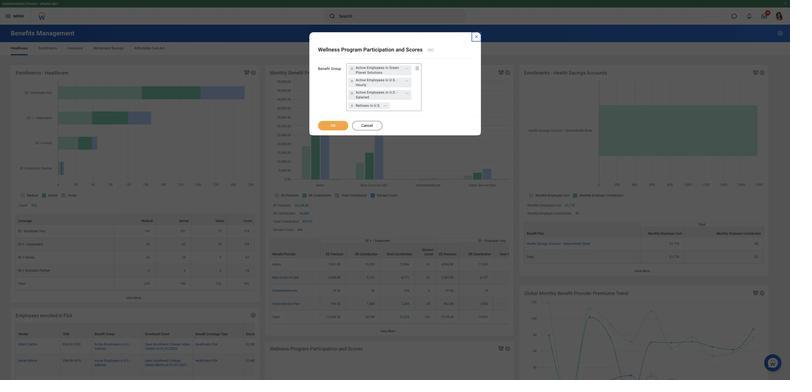 Task type: locate. For each thing, give the bounding box(es) containing it.
enrollment for carlton
[[153, 343, 169, 346]]

4 cell from the left
[[143, 375, 193, 380]]

prompts image
[[414, 65, 420, 72]]

75 inside enrollments - healthcare element
[[218, 229, 221, 233]]

coverage
[[18, 219, 32, 223], [207, 332, 220, 336], [258, 332, 271, 336]]

coverage for elected coverage
[[258, 332, 271, 336]]

benefit inside benefit group 'popup button'
[[95, 332, 105, 336]]

$1,778 button
[[565, 203, 576, 208], [670, 242, 680, 246], [670, 255, 680, 259]]

elected count inside the elected count popup button
[[422, 248, 433, 256]]

only inside row
[[39, 229, 45, 233]]

1 vertical spatial employer
[[729, 232, 743, 236]]

$0 inside row
[[755, 242, 758, 246]]

1 vertical spatial open
[[145, 359, 152, 363]]

adam down enrollment event 'popup button'
[[182, 343, 190, 346]]

0 vertical spatial 143 button
[[144, 229, 151, 234]]

67 button up 35
[[427, 262, 431, 267]]

active inside active employees in green planet solutions
[[356, 66, 366, 70]]

1 horizontal spatial wellness
[[318, 46, 340, 53]]

wellness program participation and scores dialog
[[309, 32, 481, 135]]

1 inside popup button
[[372, 239, 374, 243]]

3 cell from the left
[[92, 375, 143, 380]]

2 horizontal spatial ...
[[651, 270, 653, 273]]

0 vertical spatial provider
[[305, 70, 322, 76]]

2 horizontal spatial elected
[[422, 248, 433, 252]]

vision inside popup button
[[215, 219, 224, 223]]

row containing vision service plan
[[270, 298, 790, 311]]

x small image for salaried
[[349, 91, 355, 96]]

0 vertical spatial scores
[[406, 46, 423, 53]]

- inside option
[[397, 90, 398, 94]]

35
[[427, 276, 430, 280]]

plan up health savings account - optumhealth bank link
[[538, 232, 544, 236]]

1 horizontal spatial group
[[331, 66, 341, 71]]

row
[[16, 214, 255, 225], [524, 222, 764, 238], [16, 225, 255, 238], [524, 227, 764, 238], [524, 238, 764, 251], [16, 238, 255, 251], [270, 238, 790, 258], [270, 243, 790, 258], [524, 251, 764, 264], [16, 251, 255, 264], [270, 258, 790, 271], [16, 264, 255, 278], [270, 271, 790, 284], [16, 278, 255, 291], [270, 284, 790, 298], [270, 298, 790, 311], [270, 311, 790, 324], [16, 323, 315, 338], [16, 338, 315, 355], [16, 355, 315, 375], [16, 375, 315, 380]]

ee for ee + 1 dependent popup button
[[365, 239, 369, 243]]

0 horizontal spatial employer
[[540, 212, 553, 216]]

0 horizontal spatial ee premium button
[[320, 243, 346, 258]]

ee - employee only up family
[[18, 229, 45, 233]]

0 horizontal spatial adrian
[[18, 359, 27, 363]]

solutions
[[367, 70, 383, 75]]

fsa for open enrollment change: adam carlton on 01/01/2023
[[212, 343, 217, 346]]

67 up 35
[[427, 263, 430, 266]]

total element inside enrollments - health savings accounts element
[[527, 254, 534, 259]]

active employees in green planet solutions
[[356, 66, 399, 75]]

2 vertical spatial view more ...
[[380, 329, 399, 333]]

67 button up "10"
[[246, 256, 250, 260]]

2 vertical spatial ...
[[396, 329, 399, 333]]

1 vertical spatial martin
[[155, 363, 164, 367]]

555
[[31, 204, 37, 207], [244, 282, 249, 286]]

view inside enrollments - health savings accounts element
[[635, 270, 642, 273]]

in inside active employees in green planet solutions
[[386, 66, 389, 70]]

view more ... for savings
[[635, 270, 653, 273]]

1 horizontal spatial premiums
[[593, 291, 615, 296]]

1 ee premium button from the left
[[320, 243, 346, 258]]

2 active employees in u.s. - salaried link from the top
[[94, 358, 131, 367]]

employees
[[367, 66, 385, 70], [367, 78, 385, 82], [367, 90, 385, 94], [16, 313, 39, 319], [104, 343, 120, 346], [104, 359, 120, 363]]

family
[[25, 256, 34, 260]]

9
[[220, 256, 221, 260]]

1 vertical spatial fsa
[[212, 343, 217, 346]]

er
[[273, 212, 277, 216], [355, 252, 359, 256], [469, 252, 472, 256]]

monthly employer contribution
[[528, 212, 572, 216], [717, 232, 761, 236]]

258-99-1019
[[63, 359, 81, 363]]

1 vertical spatial program
[[290, 346, 309, 352]]

vision button
[[191, 214, 227, 225]]

view more ... link
[[519, 267, 769, 276], [11, 294, 260, 302], [265, 327, 514, 336]]

employees inside option
[[367, 90, 385, 94]]

u.s. for active employees in u.s. - salaried link corresponding to 034-33-1292
[[124, 343, 130, 346]]

2 x small image from the top
[[349, 91, 355, 96]]

notifications large image
[[747, 13, 752, 19]]

total element down the vision service plan
[[272, 314, 280, 319]]

3 button up 38 button
[[428, 289, 431, 293]]

ee - employee only up 11,029 button
[[478, 239, 506, 243]]

martin down open enrollment change: adam carlton on 01/01/2023
[[155, 363, 164, 367]]

group inside wellness program participation and scores dialog
[[331, 66, 341, 71]]

75 up 39 at left bottom
[[218, 229, 221, 233]]

open down open enrollment change: adam carlton on 01/01/2023
[[145, 359, 152, 363]]

martin inside open enrollment change: adrian martin on 01/01/2023
[[155, 363, 164, 367]]

vision inside 'link'
[[272, 302, 281, 306]]

total contribution image for 1,850
[[496, 302, 526, 306]]

0 horizontal spatial 75 button
[[218, 229, 222, 234]]

row containing ee - employee only
[[16, 225, 255, 238]]

row containing monthly employee cost
[[524, 227, 764, 238]]

u.s. for 258-99-1019 active employees in u.s. - salaried link
[[124, 359, 130, 363]]

view inside monthly benefit provider premiums element
[[380, 329, 387, 333]]

active up planet
[[356, 66, 366, 70]]

profile logan mcneil element
[[772, 10, 787, 22]]

3 inside monthly benefit provider premiums element
[[428, 289, 430, 293]]

total inside popup button
[[698, 223, 706, 227]]

0 horizontal spatial view
[[126, 296, 133, 300]]

1 vertical spatial healthcare fsa link
[[195, 358, 217, 363]]

wellness inside wellness program participation and scores dialog
[[318, 46, 340, 53]]

0 vertical spatial ...
[[651, 270, 653, 273]]

related actions image inside active employees in green planet solutions, press delete to clear value. 'option'
[[405, 67, 409, 70]]

employees for active employees in u.s. - salaried element
[[367, 90, 385, 94]]

coverage inside popup button
[[207, 332, 220, 336]]

total contribution up 446
[[273, 220, 299, 224]]

er contribution
[[273, 212, 295, 216], [355, 252, 378, 256], [469, 252, 491, 256]]

total contribution image for 6,737
[[496, 276, 526, 280]]

5 total contribution image from the top
[[496, 315, 526, 319]]

coverage inside popup button
[[18, 219, 32, 223]]

on for martin
[[165, 363, 169, 367]]

wellness inside benefits management main content
[[270, 346, 289, 352]]

1 vertical spatial 67
[[427, 263, 430, 266]]

monthly employer contribution inside 'popup button'
[[717, 232, 761, 236]]

0 vertical spatial wellness
[[318, 46, 340, 53]]

$1,778 button for $0
[[565, 203, 576, 208]]

active right the 1292
[[94, 343, 103, 346]]

$1,778 for $1,778
[[670, 242, 679, 246]]

total element inside monthly benefit provider premiums element
[[272, 314, 280, 319]]

scores inside dialog
[[406, 46, 423, 53]]

related actions image left prompts 'icon'
[[405, 67, 409, 70]]

6,737
[[480, 276, 488, 280]]

active down hourly
[[356, 90, 366, 94]]

1,406 button
[[367, 302, 376, 306]]

3 total contribution image from the top
[[496, 289, 526, 293]]

salaried for $1,400.00 annual
[[94, 363, 106, 367]]

group inside benefit group 'popup button'
[[106, 332, 114, 336]]

enrollments - health savings accounts element
[[519, 65, 769, 276]]

ee premium up 7,561.00
[[326, 252, 343, 256]]

ee premium button up 7,561.00
[[320, 243, 346, 258]]

employer inside 'popup button'
[[729, 232, 743, 236]]

239 button
[[144, 282, 151, 286]]

er contribution up 13,535
[[355, 252, 378, 256]]

0 horizontal spatial and
[[339, 346, 347, 352]]

x small image left hourly
[[349, 78, 355, 84]]

u.s. inside active employees in u.s. - hourly
[[389, 78, 396, 82]]

vision for vision
[[215, 219, 224, 223]]

program inside benefits management main content
[[290, 346, 309, 352]]

+ for 34
[[22, 256, 24, 260]]

$0 for $0 button to the middle
[[755, 242, 758, 246]]

total element for 12,036.50
[[272, 314, 280, 319]]

2 total contribution button from the left
[[494, 243, 528, 258]]

+ left domestic
[[22, 269, 24, 273]]

0 horizontal spatial provider
[[284, 252, 296, 256]]

33-
[[69, 343, 74, 346]]

total contribution up 21,096
[[386, 252, 412, 256]]

2 vertical spatial x small image
[[349, 103, 355, 108]]

0 vertical spatial active employees in u.s. - salaried link
[[94, 342, 131, 351]]

1 horizontal spatial 555 button
[[244, 282, 250, 286]]

adrian down adam carlton
[[18, 359, 27, 363]]

premiums left the trend
[[593, 291, 615, 296]]

2 vertical spatial fsa
[[212, 359, 217, 363]]

0 horizontal spatial view more ...
[[126, 296, 144, 300]]

2 cell from the left
[[61, 375, 92, 380]]

2 vertical spatial $1,778
[[670, 255, 679, 259]]

x small image
[[349, 78, 355, 84], [349, 91, 355, 96], [349, 103, 355, 108]]

open down 'enrollment event'
[[145, 343, 152, 346]]

0 horizontal spatial 75
[[218, 229, 221, 233]]

ee + 1 dependent inside popup button
[[365, 239, 391, 243]]

premiums left x small icon at the top left of the page
[[324, 70, 346, 76]]

1 cell from the left
[[16, 375, 61, 380]]

ee + 1 dependent inside enrollments - healthcare element
[[18, 243, 43, 246]]

on inside open enrollment change: adam carlton on 01/01/2023
[[156, 347, 160, 351]]

annual for $1,200.00 annual
[[261, 343, 271, 346]]

1 horizontal spatial er
[[355, 252, 359, 256]]

2 open from the top
[[145, 359, 152, 363]]

related actions image down related actions icon
[[405, 91, 409, 95]]

3 down 35 button
[[428, 289, 430, 293]]

21,096
[[400, 263, 409, 266]]

er contribution button up 11,029
[[459, 243, 493, 258]]

1 horizontal spatial savings
[[537, 242, 548, 246]]

126
[[216, 282, 221, 286]]

0 horizontal spatial 3
[[184, 269, 186, 273]]

01/01/2023 inside open enrollment change: adrian martin on 01/01/2023
[[170, 363, 187, 367]]

19,691 button
[[478, 315, 489, 319]]

wellness program participation and scores link
[[318, 46, 423, 53]]

143 button down medical
[[144, 229, 151, 234]]

0 vertical spatial 555
[[31, 204, 37, 207]]

01/01/2023
[[160, 347, 178, 351], [170, 363, 187, 367]]

0 horizontal spatial ...
[[142, 296, 144, 300]]

view more ... for premiums
[[380, 329, 399, 333]]

2 annual from the top
[[261, 359, 271, 363]]

active employees in u.s. - hourly, press delete to clear value. option
[[348, 78, 412, 87]]

open for open enrollment change: adam carlton on 01/01/2023
[[145, 343, 152, 346]]

4 total contribution image from the top
[[496, 302, 526, 306]]

1 up the ee + family on the left bottom of page
[[25, 243, 27, 246]]

1 horizontal spatial monthly employer contribution
[[717, 232, 761, 236]]

3 for the left 3 button
[[184, 269, 186, 273]]

3
[[184, 269, 186, 273], [220, 269, 221, 273], [428, 289, 430, 293]]

premium up 7,561.00 button
[[330, 252, 343, 256]]

in for active employees in u.s. - salaried element
[[386, 90, 389, 94]]

adrian inside open enrollment change: adrian martin on 01/01/2023
[[145, 363, 154, 367]]

martin down adam carlton
[[28, 359, 37, 363]]

75
[[218, 229, 221, 233], [484, 289, 488, 293]]

annual right $1,400.00
[[261, 359, 271, 363]]

1,406
[[367, 302, 375, 306]]

ee premium button up 4,994.00
[[436, 243, 459, 258]]

5 cell from the left
[[193, 375, 244, 380]]

row containing health savings account - optumhealth bank
[[524, 238, 764, 251]]

premium up 4,994.00 button
[[444, 252, 457, 256]]

3 x small image from the top
[[349, 103, 355, 108]]

enrollments for enrollments
[[38, 46, 57, 50]]

active employees in u.s. - salaried, press delete to clear value. option
[[348, 90, 412, 100]]

monthly employee cost
[[528, 204, 561, 207], [648, 232, 682, 236]]

salaried for $1,200.00 annual
[[94, 347, 106, 351]]

wellness
[[318, 46, 340, 53], [270, 346, 289, 352]]

ee premium up 4,994.00
[[439, 252, 457, 256]]

ee for 2nd "ee premium" popup button from the left
[[439, 252, 443, 256]]

savings right retirement
[[111, 46, 124, 50]]

2 healthcare fsa from the top
[[195, 359, 217, 363]]

1 horizontal spatial employer
[[729, 232, 743, 236]]

1 change: from the top
[[169, 343, 181, 346]]

1 active employees in u.s. - salaried link from the top
[[94, 342, 131, 351]]

1 horizontal spatial total element
[[527, 254, 534, 259]]

1 vertical spatial monthly employer contribution
[[717, 232, 761, 236]]

0 vertical spatial enrollment
[[145, 332, 161, 336]]

1 horizontal spatial total contribution button
[[494, 243, 528, 258]]

1 vertical spatial wellness
[[270, 346, 289, 352]]

1 horizontal spatial 3
[[220, 269, 221, 273]]

vision left service
[[272, 302, 281, 306]]

in for active employees in green planet solutions element
[[386, 66, 389, 70]]

2 horizontal spatial 3
[[428, 289, 430, 293]]

active up hourly
[[356, 78, 366, 82]]

close environment banner image
[[784, 2, 788, 5]]

x small image inside retirees in u.s., press delete to clear value. option
[[349, 103, 355, 108]]

coverage inside popup button
[[258, 332, 271, 336]]

u.s. for active employees in u.s. - hourly element
[[389, 78, 396, 82]]

healthcare fsa link for open enrollment change: adam carlton on 01/01/2023
[[195, 342, 217, 346]]

savings left the accounts
[[569, 70, 586, 76]]

1 vertical spatial enrollment
[[153, 343, 169, 346]]

active employees in green planet solutions, press delete to clear value. option
[[348, 65, 412, 75]]

plan right service
[[293, 302, 300, 306]]

ee for ee - employee only popup button
[[478, 239, 482, 243]]

2 adam from the left
[[182, 343, 190, 346]]

x small image inside active employees in u.s. - hourly, press delete to clear value. option
[[349, 78, 355, 84]]

and inside dialog
[[396, 46, 405, 53]]

1 horizontal spatial coverage
[[207, 332, 220, 336]]

2,204 button
[[401, 302, 410, 306]]

0 horizontal spatial total element
[[272, 314, 280, 319]]

elected count up 35
[[422, 248, 433, 256]]

premiums
[[324, 70, 346, 76], [593, 291, 615, 296]]

0 horizontal spatial group
[[106, 332, 114, 336]]

2 total contribution image from the top
[[496, 276, 526, 280]]

0 vertical spatial only
[[39, 229, 45, 233]]

962.00
[[444, 302, 454, 306]]

$0 button
[[576, 212, 580, 216], [755, 242, 759, 246], [755, 255, 759, 259]]

1 vertical spatial 67 button
[[427, 262, 431, 267]]

2 horizontal spatial premium
[[444, 252, 457, 256]]

12,036.50
[[326, 315, 341, 319]]

+ inside popup button
[[370, 239, 372, 243]]

active
[[356, 66, 366, 70], [356, 78, 366, 82], [356, 90, 366, 94], [94, 343, 103, 346], [94, 359, 103, 363]]

benefits
[[11, 30, 35, 37]]

2 horizontal spatial view more ...
[[635, 270, 653, 273]]

total contribution button down ee - employee only popup button
[[494, 243, 528, 258]]

ee premium left 30,334.00
[[273, 204, 291, 207]]

1 vertical spatial savings
[[569, 70, 586, 76]]

enrollment inside open enrollment change: adam carlton on 01/01/2023
[[153, 343, 169, 346]]

only for ee - employee only popup button
[[500, 239, 506, 243]]

open inside open enrollment change: adam carlton on 01/01/2023
[[145, 343, 152, 346]]

tab list
[[5, 42, 785, 55]]

in for 258-99-1019 active employees in u.s. - salaried link
[[121, 359, 123, 363]]

0 horizontal spatial 67
[[246, 256, 249, 260]]

2 horizontal spatial provider
[[574, 291, 592, 296]]

elected inside popup button
[[246, 332, 257, 336]]

ee
[[273, 204, 277, 207], [18, 229, 22, 233], [365, 239, 369, 243], [478, 239, 482, 243], [18, 243, 22, 246], [326, 252, 330, 256], [439, 252, 443, 256], [18, 256, 22, 260], [18, 269, 22, 273]]

143 button down 38
[[425, 315, 431, 319]]

ee + 1 dependent up the 13,535 'button'
[[365, 239, 391, 243]]

active inside active employees in u.s. - hourly
[[356, 78, 366, 82]]

0 vertical spatial 75
[[218, 229, 221, 233]]

0 vertical spatial monthly employer contribution
[[528, 212, 572, 216]]

contribution
[[278, 212, 295, 216], [554, 212, 572, 216], [281, 220, 299, 224], [743, 232, 761, 236], [360, 252, 378, 256], [394, 252, 412, 256], [473, 252, 491, 256], [508, 252, 525, 256]]

0 vertical spatial 75 button
[[218, 229, 222, 234]]

+ up 13,535
[[370, 239, 372, 243]]

3 down 24 button
[[184, 269, 186, 273]]

active employees in u.s. - salaried link
[[94, 342, 131, 351], [94, 358, 131, 367]]

vision service plan
[[272, 302, 300, 306]]

1 healthcare fsa link from the top
[[195, 342, 217, 346]]

... for premiums
[[396, 329, 399, 333]]

ee + 1 dependent up family
[[18, 243, 43, 246]]

employees for active employees in green planet solutions element
[[367, 66, 385, 70]]

+ for 4
[[22, 269, 24, 273]]

2 ee premium button from the left
[[436, 243, 459, 258]]

0 vertical spatial benefit group
[[318, 66, 341, 71]]

1 horizontal spatial 75 button
[[484, 289, 489, 293]]

2 horizontal spatial more
[[643, 270, 650, 273]]

healthcare fsa link for open enrollment change: adrian martin on 01/01/2023
[[195, 358, 217, 363]]

change: for open enrollment change: adam carlton on 01/01/2023
[[169, 343, 181, 346]]

+
[[370, 239, 372, 243], [22, 243, 24, 246], [22, 256, 24, 260], [22, 269, 24, 273]]

er contribution button up 13,535
[[346, 243, 380, 258]]

67 for 21,096
[[427, 263, 430, 266]]

count inside popup button
[[244, 219, 252, 223]]

159 button
[[244, 242, 250, 247]]

0 vertical spatial and
[[396, 46, 405, 53]]

enrollments - health savings accounts
[[524, 70, 607, 76]]

2 horizontal spatial ee premium
[[439, 252, 457, 256]]

configure this page image
[[777, 30, 784, 36]]

employees inside active employees in green planet solutions
[[367, 66, 385, 70]]

elected count left 446
[[273, 228, 293, 232]]

blue cross of calif.
[[272, 276, 300, 280]]

related actions image
[[405, 79, 409, 83]]

11,029 button
[[478, 262, 489, 267]]

savings for health savings account - optumhealth bank
[[537, 242, 548, 246]]

1 vertical spatial view more ...
[[126, 296, 144, 300]]

active inside option
[[356, 90, 366, 94]]

related actions image down active employees in u.s. - salaried, press delete to clear value. option in the top of the page
[[383, 104, 387, 107]]

cost
[[555, 204, 561, 207], [676, 232, 682, 236]]

open for open enrollment change: adrian martin on 01/01/2023
[[145, 359, 152, 363]]

x small image inside active employees in u.s. - salaried, press delete to clear value. option
[[349, 91, 355, 96]]

active employees in u.s. - salaried element
[[356, 90, 402, 100]]

$0 for the top $0 button
[[576, 212, 579, 216]]

... inside monthly benefit provider premiums element
[[396, 329, 399, 333]]

enrollment left event
[[145, 332, 161, 336]]

adam down worker
[[18, 343, 26, 346]]

benefit provider button
[[270, 239, 320, 258]]

1 vertical spatial scores
[[348, 346, 363, 352]]

annual down elected coverage
[[261, 343, 271, 346]]

healthcare fsa link
[[195, 342, 217, 346], [195, 358, 217, 363]]

total inside enrollments - healthcare element
[[18, 282, 25, 286]]

active employees in u.s. - hourly element
[[356, 78, 402, 87]]

total contribution image for 19,691
[[496, 315, 526, 319]]

0 vertical spatial change:
[[169, 343, 181, 346]]

3 button down 9 button
[[220, 269, 222, 273]]

1 horizontal spatial elected count
[[422, 248, 433, 256]]

monthly
[[270, 70, 287, 76], [528, 204, 539, 207], [528, 212, 539, 216], [648, 232, 660, 236], [717, 232, 728, 236], [539, 291, 557, 296]]

salaried inside option
[[356, 95, 369, 99]]

... for savings
[[651, 270, 653, 273]]

1 open from the top
[[145, 343, 152, 346]]

row containing adrian martin
[[16, 355, 315, 375]]

employees inside active employees in u.s. - hourly
[[367, 78, 385, 82]]

open inside open enrollment change: adrian martin on 01/01/2023
[[145, 359, 152, 363]]

1 horizontal spatial participation
[[363, 46, 394, 53]]

2 change: from the top
[[169, 359, 181, 363]]

tab list containing healthcare
[[5, 42, 785, 55]]

01/01/2023 down open enrollment change: adam carlton on 01/01/2023
[[170, 363, 187, 367]]

more inside monthly benefit provider premiums element
[[388, 329, 396, 333]]

2 vertical spatial $0
[[755, 255, 758, 259]]

1,850 button
[[480, 302, 489, 306]]

1 up the 13,535 'button'
[[372, 239, 374, 243]]

67 inside enrollments - healthcare element
[[246, 256, 249, 260]]

total contribution for 2nd 'total contribution' popup button
[[500, 252, 525, 256]]

1 horizontal spatial 3 button
[[220, 269, 222, 273]]

1 healthcare fsa from the top
[[195, 343, 217, 346]]

101 button
[[180, 229, 186, 234]]

1 annual from the top
[[261, 343, 271, 346]]

elected for the elected count popup button
[[422, 248, 433, 252]]

01/01/2023 up open enrollment change: adrian martin on 01/01/2023 'link'
[[160, 347, 178, 351]]

benefits management main content
[[0, 25, 790, 380]]

0 horizontal spatial 555 button
[[31, 203, 38, 208]]

total contribution down ee - employee only popup button
[[500, 252, 525, 256]]

coverage for benefit coverage type
[[207, 332, 220, 336]]

0 vertical spatial $0
[[576, 212, 579, 216]]

4
[[148, 269, 150, 273]]

total contribution button
[[380, 243, 415, 258], [494, 243, 528, 258]]

active employees in u.s. - salaried link for 034-33-1292
[[94, 342, 131, 351]]

1 x small image from the top
[[349, 78, 355, 84]]

premium left 30,334.00
[[278, 204, 291, 207]]

3,604.00 button
[[328, 276, 341, 280]]

-
[[38, 2, 39, 6], [42, 70, 44, 76], [551, 70, 552, 76], [397, 78, 398, 82], [397, 90, 398, 94], [22, 229, 23, 233], [483, 239, 484, 243], [562, 242, 563, 246], [130, 343, 131, 346], [130, 359, 131, 363]]

active right 1019
[[94, 359, 103, 363]]

2 healthcare fsa link from the top
[[195, 358, 217, 363]]

75 down 6,737 button
[[484, 289, 488, 293]]

carlton down 'enrollment event'
[[145, 347, 155, 351]]

0 horizontal spatial view more ... link
[[11, 294, 260, 302]]

67 down 159 button
[[246, 256, 249, 260]]

2 vertical spatial more
[[388, 329, 396, 333]]

143 down medical
[[144, 229, 150, 233]]

er contribution up 11,029
[[469, 252, 491, 256]]

count
[[19, 204, 27, 207], [244, 219, 252, 223], [285, 228, 293, 232], [424, 252, 433, 256]]

total element down the benefit plan
[[527, 254, 534, 259]]

row containing elected count
[[270, 243, 790, 258]]

carlton down worker
[[27, 343, 38, 346]]

75 button up the 1,850 button at the bottom right of page
[[484, 289, 489, 293]]

tab list inside benefits management main content
[[5, 42, 785, 55]]

on inside open enrollment change: adrian martin on 01/01/2023
[[165, 363, 169, 367]]

savings down the benefit plan
[[537, 242, 548, 246]]

+ up the ee + family on the left bottom of page
[[22, 243, 24, 246]]

total element for $1,778
[[527, 254, 534, 259]]

adeptai_dpt1
[[40, 2, 58, 6]]

enrollment inside open enrollment change: adrian martin on 01/01/2023
[[153, 359, 169, 363]]

retirement
[[94, 46, 111, 50]]

0 vertical spatial program
[[341, 46, 362, 53]]

1 vertical spatial benefit group
[[95, 332, 114, 336]]

1 vertical spatial monthly employee cost
[[648, 232, 682, 236]]

x small image up retirees in u.s., press delete to clear value. option on the left top
[[349, 91, 355, 96]]

on down 'enrollment event'
[[156, 347, 160, 351]]

more inside enrollments - health savings accounts element
[[643, 270, 650, 273]]

ee - employee only inside ee - employee only popup button
[[478, 239, 506, 243]]

0 vertical spatial cost
[[555, 204, 561, 207]]

75 button up 39 at left bottom
[[218, 229, 222, 234]]

143 down 38
[[425, 315, 430, 319]]

savings inside row
[[537, 242, 548, 246]]

change: down event
[[169, 343, 181, 346]]

4,994.00 button
[[441, 262, 455, 267]]

enrollment down open enrollment change: adam carlton on 01/01/2023
[[153, 359, 169, 363]]

view more ... inside enrollments - health savings accounts element
[[635, 270, 653, 273]]

0 vertical spatial healthcare fsa link
[[195, 342, 217, 346]]

798.00
[[331, 302, 341, 306]]

enrollment down 'enrollment event'
[[153, 343, 169, 346]]

active for x small icon at the top left of the page
[[356, 66, 366, 70]]

view more ... inside monthly benefit provider premiums element
[[380, 329, 399, 333]]

7,561.00 button
[[328, 262, 341, 267]]

1 vertical spatial plan
[[293, 302, 300, 306]]

enrollments - healthcare
[[16, 70, 68, 76]]

dependent up the 13,535 'button'
[[375, 239, 391, 243]]

x small image left retirees
[[349, 103, 355, 108]]

$1,778 inside row
[[670, 242, 679, 246]]

30,334.00 button
[[295, 203, 310, 208]]

vision
[[215, 219, 224, 223], [272, 302, 281, 306]]

only for row containing ee - employee only
[[39, 229, 45, 233]]

on for carlton
[[156, 347, 160, 351]]

ok button
[[318, 121, 348, 130]]

1 horizontal spatial view more ... link
[[265, 327, 514, 336]]

change: inside open enrollment change: adrian martin on 01/01/2023
[[169, 359, 181, 363]]

view
[[635, 270, 642, 273], [126, 296, 133, 300], [380, 329, 387, 333]]

3 button down 24 button
[[184, 269, 186, 273]]

1 vertical spatial 555
[[244, 282, 249, 286]]

only
[[39, 229, 45, 233], [500, 239, 506, 243]]

healthcare fsa for open enrollment change: adrian martin on 01/01/2023
[[195, 359, 217, 363]]

1 total contribution image from the top
[[496, 262, 526, 267]]

total contribution button up 21,096
[[380, 243, 415, 258]]

in inside active employees in u.s. - hourly
[[386, 78, 389, 82]]

er contribution down 30,334.00
[[273, 212, 295, 216]]

employee
[[540, 204, 554, 207], [24, 229, 38, 233], [661, 232, 675, 236], [485, 239, 499, 243]]

enrollments
[[38, 46, 57, 50], [16, 70, 41, 76], [524, 70, 550, 76]]

1 vertical spatial salaried
[[94, 347, 106, 351]]

12,036.50 button
[[326, 315, 341, 319]]

healthcare fsa for open enrollment change: adam carlton on 01/01/2023
[[195, 343, 217, 346]]

savings for retirement savings
[[111, 46, 124, 50]]

total
[[273, 220, 280, 224], [698, 223, 706, 227], [386, 252, 393, 256], [500, 252, 507, 256], [527, 255, 534, 259], [18, 282, 25, 286], [272, 315, 280, 319]]

cell
[[16, 375, 61, 380], [61, 375, 92, 380], [92, 375, 143, 380], [143, 375, 193, 380], [193, 375, 244, 380]]

2 horizontal spatial 3 button
[[428, 289, 431, 293]]

adrian down open enrollment change: adam carlton on 01/01/2023
[[145, 363, 154, 367]]

annual
[[261, 343, 271, 346], [261, 359, 271, 363]]

0 horizontal spatial 143
[[144, 229, 150, 233]]

01/01/2023 for martin
[[170, 363, 187, 367]]

143 inside monthly benefit provider premiums element
[[425, 315, 430, 319]]

75 inside monthly benefit provider premiums element
[[484, 289, 488, 293]]

dependent up family
[[28, 243, 43, 246]]

on down open enrollment change: adam carlton on 01/01/2023
[[165, 363, 169, 367]]

+ left family
[[22, 256, 24, 260]]

3 down 9 button
[[220, 269, 221, 273]]

0 vertical spatial view more ... link
[[519, 267, 769, 276]]

retirees in u.s. element
[[356, 103, 381, 108]]

cost inside popup button
[[676, 232, 682, 236]]

0 horizontal spatial participation
[[310, 346, 338, 352]]

total contribution image
[[496, 262, 526, 267], [496, 276, 526, 280], [496, 289, 526, 293], [496, 302, 526, 306], [496, 315, 526, 319]]

0 vertical spatial more
[[643, 270, 650, 273]]

vision left count popup button
[[215, 219, 224, 223]]

1 horizontal spatial 143
[[425, 315, 430, 319]]

total element
[[527, 254, 534, 259], [272, 314, 280, 319]]

related actions image
[[405, 67, 409, 70], [405, 91, 409, 95], [383, 104, 387, 107]]

2 horizontal spatial view more ... link
[[519, 267, 769, 276]]

participation
[[363, 46, 394, 53], [310, 346, 338, 352]]

change: down open enrollment change: adam carlton on 01/01/2023
[[169, 359, 181, 363]]



Task type: describe. For each thing, give the bounding box(es) containing it.
0 vertical spatial health
[[554, 70, 568, 76]]

worker
[[18, 332, 29, 336]]

164 button
[[404, 289, 410, 293]]

... inside enrollments - healthcare element
[[142, 296, 144, 300]]

adrian martin link
[[18, 358, 37, 363]]

0 vertical spatial 555 button
[[31, 203, 38, 208]]

benefit group button
[[92, 323, 142, 338]]

adam carlton
[[18, 343, 38, 346]]

5,167 button
[[367, 276, 376, 280]]

1 total contribution button from the left
[[380, 243, 415, 258]]

1 horizontal spatial er contribution
[[355, 252, 378, 256]]

view more ... inside enrollments - healthcare element
[[126, 296, 144, 300]]

dental button
[[155, 214, 191, 225]]

healthcare inside tab list
[[11, 46, 28, 50]]

implementation
[[2, 2, 25, 6]]

164
[[404, 289, 409, 293]]

0 horizontal spatial 143 button
[[144, 229, 151, 234]]

58 button
[[146, 242, 151, 247]]

2 vertical spatial provider
[[574, 291, 592, 296]]

view for premiums
[[380, 329, 387, 333]]

0 horizontal spatial 555
[[31, 204, 37, 207]]

benefit plan button
[[525, 223, 640, 237]]

446
[[297, 228, 303, 232]]

3,604.00
[[328, 276, 341, 280]]

21,096 button
[[400, 262, 410, 267]]

benefit group inside wellness program participation and scores dialog
[[318, 66, 341, 71]]

0 vertical spatial fsa
[[64, 313, 72, 319]]

benefit provider
[[273, 252, 296, 256]]

75 for the leftmost 75 button
[[218, 229, 221, 233]]

73.50 button
[[332, 289, 341, 293]]

items selected list box
[[347, 64, 413, 110]]

insurance
[[68, 46, 83, 50]]

0 horizontal spatial er contribution
[[273, 212, 295, 216]]

view more ... link for premiums
[[265, 327, 514, 336]]

active employees in u.s. - salaried inside active employees in u.s. - salaried element
[[356, 90, 398, 99]]

contribution inside 'popup button'
[[743, 232, 761, 236]]

ee for row containing ee + family
[[18, 256, 22, 260]]

159
[[244, 243, 249, 246]]

monthly inside 'popup button'
[[717, 232, 728, 236]]

67 for 9
[[246, 256, 249, 260]]

- inside banner
[[38, 2, 39, 6]]

optumhealth
[[563, 242, 582, 246]]

0 horizontal spatial total contribution
[[273, 220, 299, 224]]

$1,778 button for $1,778
[[670, 242, 680, 246]]

health savings account - optumhealth bank
[[527, 242, 590, 246]]

0 vertical spatial employer
[[540, 212, 553, 216]]

row containing unitedhealthcare
[[270, 284, 790, 298]]

1 horizontal spatial 555
[[244, 282, 249, 286]]

benefits management
[[11, 30, 75, 37]]

0 vertical spatial $0 button
[[576, 212, 580, 216]]

8,771
[[401, 276, 409, 280]]

employees for active employees in u.s. - salaried link corresponding to 034-33-1292
[[104, 343, 120, 346]]

143 inside row
[[144, 229, 150, 233]]

green
[[389, 66, 399, 70]]

provider inside popup button
[[284, 252, 296, 256]]

retirees in u.s., press delete to clear value. option
[[348, 102, 390, 109]]

enrolled
[[40, 313, 57, 319]]

1 horizontal spatial provider
[[305, 70, 322, 76]]

+ for 58
[[22, 243, 24, 246]]

program inside dialog
[[341, 46, 362, 53]]

1 vertical spatial view more ... link
[[11, 294, 260, 302]]

employees for 258-99-1019 active employees in u.s. - salaried link
[[104, 359, 120, 363]]

2 vertical spatial related actions image
[[383, 104, 387, 107]]

3,565.00
[[441, 276, 454, 280]]

monthly benefit provider premiums element
[[265, 65, 790, 336]]

event
[[162, 332, 169, 336]]

0 horizontal spatial ee premium
[[273, 204, 291, 207]]

active employees in u.s. - salaried for $1,400.00 annual
[[94, 359, 131, 367]]

57.00 button
[[446, 289, 455, 293]]

benefit inside benefit coverage type popup button
[[196, 332, 206, 336]]

benefit plan
[[527, 232, 544, 236]]

implementation preview -   adeptai_dpt1 banner
[[0, 0, 790, 25]]

row containing worker
[[16, 323, 315, 338]]

190
[[180, 282, 186, 286]]

in for active employees in u.s. - hourly element
[[386, 78, 389, 82]]

2 vertical spatial $1,778 button
[[670, 255, 680, 259]]

enrollments for enrollments - healthcare
[[16, 70, 41, 76]]

1 adam from the left
[[18, 343, 26, 346]]

benefit inside global monthly benefit provider premiums trend element
[[558, 291, 573, 296]]

row containing ee + family
[[16, 251, 255, 264]]

3 for 3 button to the right
[[428, 289, 430, 293]]

benefit inside benefit provider popup button
[[273, 252, 283, 256]]

annual for $1,400.00 annual
[[261, 359, 271, 363]]

x small image
[[349, 66, 355, 71]]

open enrollment change: adam carlton on 01/01/2023
[[145, 343, 190, 351]]

1019
[[74, 359, 81, 363]]

258-
[[63, 359, 69, 363]]

carlton inside open enrollment change: adam carlton on 01/01/2023
[[145, 347, 155, 351]]

ee + family
[[18, 256, 34, 260]]

1 vertical spatial 75 button
[[484, 289, 489, 293]]

20,198 button
[[365, 315, 376, 319]]

active for x small image inside active employees in u.s. - salaried, press delete to clear value. option
[[356, 90, 366, 94]]

global monthly benefit provider premiums trend element
[[519, 286, 769, 380]]

2 horizontal spatial er contribution
[[469, 252, 491, 256]]

monthly benefit provider premiums
[[270, 70, 346, 76]]

open enrollment change: adrian martin on 01/01/2023 link
[[145, 358, 187, 367]]

190 button
[[180, 282, 186, 286]]

row containing coverage
[[16, 214, 255, 225]]

2,204
[[401, 302, 409, 306]]

fsa for open enrollment change: adrian martin on 01/01/2023
[[212, 359, 217, 363]]

67 button for 9
[[246, 256, 250, 260]]

ee for 1st "ee premium" popup button from left
[[326, 252, 330, 256]]

aetna link
[[272, 262, 281, 266]]

ee for row containing ee + domestic partner
[[18, 269, 22, 273]]

in for active employees in u.s. - salaried link corresponding to 034-33-1292
[[121, 343, 123, 346]]

1 inside enrollments - healthcare element
[[25, 243, 27, 246]]

elected coverage
[[246, 332, 271, 336]]

affordable care act
[[134, 46, 165, 50]]

total contribution image for 11,029
[[496, 262, 526, 267]]

row containing aetna
[[270, 258, 790, 271]]

more inside enrollments - healthcare element
[[134, 296, 141, 300]]

enrollments - healthcare element
[[11, 65, 260, 302]]

adrian martin
[[18, 359, 37, 363]]

elected count button
[[415, 243, 435, 258]]

search image
[[329, 13, 336, 19]]

close endorsement request status image
[[474, 35, 479, 39]]

$1,778 for $0
[[565, 204, 575, 207]]

row containing adam carlton
[[16, 338, 315, 355]]

239
[[144, 282, 150, 286]]

9,578.00 button
[[441, 315, 455, 319]]

adam carlton link
[[18, 342, 38, 346]]

90 button
[[371, 289, 376, 293]]

change: for open enrollment change: adrian martin on 01/01/2023
[[169, 359, 181, 363]]

plan inside 'link'
[[293, 302, 300, 306]]

8,771 button
[[401, 276, 410, 280]]

wellness program participation and scores inside benefits management main content
[[270, 346, 363, 352]]

0 horizontal spatial er
[[273, 212, 277, 216]]

bank
[[583, 242, 590, 246]]

ee + 1 dependent button
[[320, 239, 435, 243]]

ee for row containing ee - employee only
[[18, 229, 22, 233]]

domestic
[[25, 269, 39, 273]]

enrollment event
[[145, 332, 169, 336]]

1 vertical spatial premiums
[[593, 291, 615, 296]]

ee premium for 2nd "ee premium" popup button from the left
[[439, 252, 457, 256]]

u.s. for active employees in u.s. - salaried element
[[389, 90, 396, 94]]

aetna
[[272, 263, 281, 266]]

benefit coverage type button
[[193, 323, 243, 338]]

total contribution for first 'total contribution' popup button from the left
[[386, 252, 412, 256]]

active employees in u.s. - salaried link for 258-99-1019
[[94, 358, 131, 367]]

85,019 button
[[303, 220, 313, 224]]

benefit group inside 'popup button'
[[95, 332, 114, 336]]

plan inside popup button
[[538, 232, 544, 236]]

retirement savings
[[94, 46, 124, 50]]

count inside "elected count"
[[424, 252, 433, 256]]

wellness program participation and scores inside dialog
[[318, 46, 423, 53]]

- inside popup button
[[483, 239, 484, 243]]

dependent inside popup button
[[375, 239, 391, 243]]

affordable
[[134, 46, 151, 50]]

58
[[146, 243, 150, 246]]

1 vertical spatial 555 button
[[244, 282, 250, 286]]

employee inside enrollments - healthcare element
[[24, 229, 38, 233]]

446 button
[[297, 228, 303, 232]]

0 vertical spatial elected
[[273, 228, 284, 232]]

67 button for 21,096
[[427, 262, 431, 267]]

2 er contribution button from the left
[[459, 243, 493, 258]]

0 horizontal spatial 3 button
[[184, 269, 186, 273]]

1 er contribution button from the left
[[346, 243, 380, 258]]

retirees
[[356, 103, 369, 108]]

active employees in green planet solutions element
[[356, 65, 402, 75]]

1292
[[74, 343, 81, 346]]

medical
[[141, 219, 153, 223]]

dependent inside enrollments - healthcare element
[[28, 243, 43, 246]]

premium for 2nd "ee premium" popup button from the left
[[444, 252, 457, 256]]

dental
[[179, 219, 189, 223]]

ee - employee only inside enrollments - healthcare element
[[18, 229, 45, 233]]

0 horizontal spatial elected count
[[273, 228, 293, 232]]

30,334.00
[[295, 204, 309, 207]]

premium for 1st "ee premium" popup button from left
[[330, 252, 343, 256]]

- inside active employees in u.s. - hourly
[[397, 78, 398, 82]]

39 button
[[218, 242, 222, 247]]

count button
[[227, 214, 255, 225]]

view inside enrollments - healthcare element
[[126, 296, 133, 300]]

$0 for bottom $0 button
[[755, 255, 758, 259]]

ee premium for 1st "ee premium" popup button from left
[[326, 252, 343, 256]]

unitedhealthcare link
[[272, 288, 297, 293]]

vision service plan link
[[272, 301, 300, 306]]

0 vertical spatial martin
[[28, 359, 37, 363]]

act
[[160, 46, 165, 50]]

unitedhealthcare
[[272, 289, 297, 293]]

1 vertical spatial $0 button
[[755, 242, 759, 246]]

0 vertical spatial monthly employee cost
[[528, 204, 561, 207]]

0 vertical spatial carlton
[[27, 343, 38, 346]]

more for premiums
[[388, 329, 396, 333]]

monthly inside popup button
[[648, 232, 660, 236]]

row containing blue cross of calif.
[[270, 271, 790, 284]]

adam inside open enrollment change: adam carlton on 01/01/2023
[[182, 343, 190, 346]]

01/01/2023 for carlton
[[160, 347, 178, 351]]

0 vertical spatial premiums
[[324, 70, 346, 76]]

related actions image for u.s.
[[405, 91, 409, 95]]

more for savings
[[643, 270, 650, 273]]

benefit inside wellness program participation and scores dialog
[[318, 66, 330, 71]]

inbox large image
[[762, 13, 767, 19]]

active employees in u.s. - salaried for $1,200.00 annual
[[94, 343, 131, 351]]

vision for vision service plan
[[272, 302, 281, 306]]

benefit inside benefit plan popup button
[[527, 232, 537, 236]]

enrollment for martin
[[153, 359, 169, 363]]

enrollment inside 'popup button'
[[145, 332, 161, 336]]

99-
[[69, 359, 74, 363]]

73.50
[[332, 289, 341, 293]]

54,685
[[299, 212, 309, 216]]

coverage button
[[16, 214, 114, 225]]

participation inside dialog
[[363, 46, 394, 53]]

034-
[[63, 343, 69, 346]]

global
[[524, 291, 538, 296]]

$1,200.00 annual
[[246, 343, 271, 346]]

19,691
[[478, 315, 488, 319]]

total contribution image for 75
[[496, 289, 526, 293]]

x small image for hourly
[[349, 78, 355, 84]]

cancel button
[[352, 121, 382, 130]]

1 horizontal spatial 143 button
[[425, 315, 431, 319]]

employee inside monthly benefit provider premiums element
[[485, 239, 499, 243]]

of
[[289, 276, 291, 280]]

ee - employee only button
[[436, 239, 549, 243]]

planet
[[356, 70, 366, 75]]

elected for elected coverage popup button
[[246, 332, 257, 336]]

service
[[282, 302, 293, 306]]

view for savings
[[635, 270, 642, 273]]

monthly employee cost inside popup button
[[648, 232, 682, 236]]

row containing ee + domestic partner
[[16, 264, 255, 278]]

employees enrolled in fsa element
[[11, 308, 315, 380]]

view more ... link for savings
[[519, 267, 769, 276]]

6,737 button
[[480, 276, 489, 280]]

related actions image for green
[[405, 67, 409, 70]]

employees for active employees in u.s. - hourly element
[[367, 78, 385, 82]]

3 for 3 button to the middle
[[220, 269, 221, 273]]

active for x small image within the active employees in u.s. - hourly, press delete to clear value. option
[[356, 78, 366, 82]]

62
[[182, 243, 186, 246]]

participation inside benefits management main content
[[310, 346, 338, 352]]

monthly employer contribution button
[[685, 227, 764, 237]]

scores inside benefits management main content
[[348, 346, 363, 352]]

0 horizontal spatial premium
[[278, 204, 291, 207]]

2 vertical spatial $0 button
[[755, 255, 759, 259]]

enrollments for enrollments - health savings accounts
[[524, 70, 550, 76]]

and inside benefits management main content
[[339, 346, 347, 352]]

health inside row
[[527, 242, 536, 246]]

2 horizontal spatial er
[[469, 252, 472, 256]]



Task type: vqa. For each thing, say whether or not it's contained in the screenshot.


